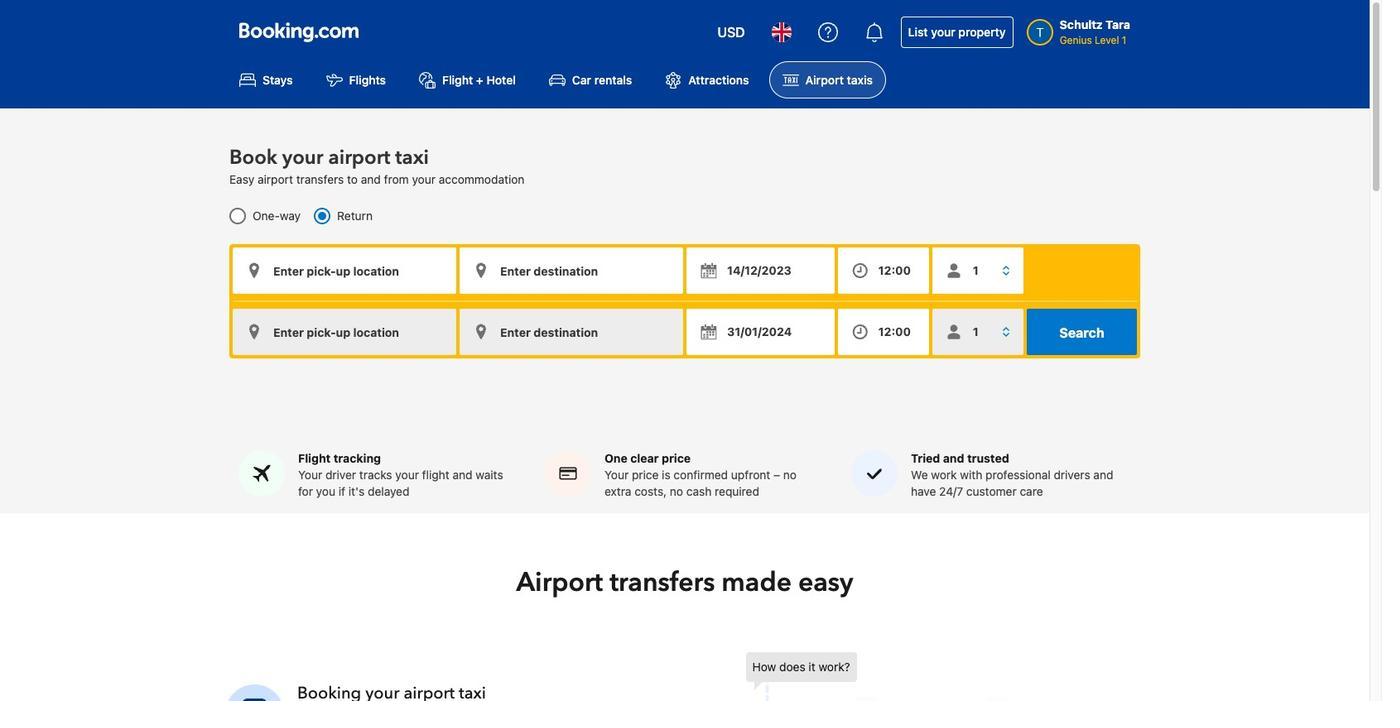 Task type: vqa. For each thing, say whether or not it's contained in the screenshot.
first Majunga from left
no



Task type: describe. For each thing, give the bounding box(es) containing it.
your inside flight tracking your driver tracks your flight and waits for you if it's delayed
[[396, 468, 419, 482]]

easy
[[799, 565, 854, 602]]

easy
[[230, 173, 255, 187]]

flight + hotel link
[[406, 61, 529, 99]]

24/7
[[940, 485, 964, 499]]

if
[[339, 485, 346, 499]]

from
[[384, 173, 409, 187]]

14/12/2023
[[728, 264, 792, 278]]

–
[[774, 468, 781, 482]]

delayed
[[368, 485, 410, 499]]

flights link
[[313, 61, 399, 99]]

with
[[961, 468, 983, 482]]

genius
[[1060, 34, 1093, 46]]

work?
[[819, 661, 851, 675]]

your inside flight tracking your driver tracks your flight and waits for you if it's delayed
[[298, 468, 322, 482]]

12:00 button for 31/01/2024
[[838, 309, 930, 356]]

tracks
[[360, 468, 392, 482]]

flight tracking your driver tracks your flight and waits for you if it's delayed
[[298, 452, 504, 499]]

0 vertical spatial airport
[[329, 144, 391, 172]]

we
[[911, 468, 929, 482]]

your right book
[[282, 144, 324, 172]]

airport taxis
[[806, 73, 873, 87]]

customer
[[967, 485, 1017, 499]]

does
[[780, 661, 806, 675]]

your inside one clear price your price is confirmed upfront – no extra costs, no cash required
[[605, 468, 629, 482]]

it
[[809, 661, 816, 675]]

waits
[[476, 468, 504, 482]]

12:00 for 31/01/2024
[[879, 325, 912, 339]]

list
[[909, 25, 929, 39]]

Enter destination text field
[[460, 248, 684, 294]]

airport for airport transfers made easy
[[517, 565, 603, 602]]

and inside flight tracking your driver tracks your flight and waits for you if it's delayed
[[453, 468, 473, 482]]

made
[[722, 565, 792, 602]]

one-way
[[253, 209, 301, 223]]

car rentals
[[572, 73, 632, 87]]

attractions link
[[652, 61, 763, 99]]

one
[[605, 452, 628, 466]]

tried
[[911, 452, 941, 466]]

car
[[572, 73, 592, 87]]

required
[[715, 485, 760, 499]]

flight + hotel
[[443, 73, 516, 87]]

12:00 for 14/12/2023
[[879, 264, 912, 278]]

0 vertical spatial price
[[662, 452, 691, 466]]

and inside book your airport taxi easy airport transfers to and from your accommodation
[[361, 173, 381, 187]]

airport for airport taxis
[[806, 73, 844, 87]]

confirmed
[[674, 468, 728, 482]]

how
[[753, 661, 777, 675]]

search
[[1060, 326, 1105, 341]]

schultz
[[1060, 17, 1104, 31]]

car rentals link
[[536, 61, 646, 99]]

1 vertical spatial no
[[670, 485, 684, 499]]

you
[[316, 485, 336, 499]]

airport taxis link
[[769, 61, 887, 99]]

level
[[1096, 34, 1120, 46]]

flights
[[349, 73, 386, 87]]

costs,
[[635, 485, 667, 499]]

have
[[911, 485, 937, 499]]

list your property link
[[901, 17, 1014, 48]]

tara
[[1106, 17, 1131, 31]]

tried and trusted we work with professional drivers and have 24/7 customer care
[[911, 452, 1114, 499]]



Task type: locate. For each thing, give the bounding box(es) containing it.
transfers
[[296, 173, 344, 187], [610, 565, 715, 602]]

airport transfers made easy
[[517, 565, 854, 602]]

1 12:00 button from the top
[[838, 248, 930, 294]]

book
[[230, 144, 277, 172]]

0 horizontal spatial price
[[632, 468, 659, 482]]

price up is
[[662, 452, 691, 466]]

stays link
[[226, 61, 306, 99]]

care
[[1020, 485, 1044, 499]]

stays
[[263, 73, 293, 87]]

tracking
[[334, 452, 381, 466]]

return
[[337, 209, 373, 223]]

0 vertical spatial transfers
[[296, 173, 344, 187]]

flight for flight + hotel
[[443, 73, 473, 87]]

31/01/2024
[[728, 325, 792, 339]]

to
[[347, 173, 358, 187]]

0 vertical spatial 12:00
[[879, 264, 912, 278]]

it's
[[349, 485, 365, 499]]

price
[[662, 452, 691, 466], [632, 468, 659, 482]]

extra
[[605, 485, 632, 499]]

your down taxi
[[412, 173, 436, 187]]

and up work
[[944, 452, 965, 466]]

one-
[[253, 209, 280, 223]]

and right to
[[361, 173, 381, 187]]

clear
[[631, 452, 659, 466]]

hotel
[[487, 73, 516, 87]]

0 vertical spatial airport
[[806, 73, 844, 87]]

1
[[1123, 34, 1127, 46]]

usd button
[[708, 12, 755, 52]]

and right the flight
[[453, 468, 473, 482]]

drivers
[[1054, 468, 1091, 482]]

accommodation
[[439, 173, 525, 187]]

your
[[298, 468, 322, 482], [605, 468, 629, 482]]

0 horizontal spatial transfers
[[296, 173, 344, 187]]

taxis
[[847, 73, 873, 87]]

1 horizontal spatial your
[[605, 468, 629, 482]]

1 vertical spatial flight
[[298, 452, 331, 466]]

0 horizontal spatial no
[[670, 485, 684, 499]]

flight inside flight tracking your driver tracks your flight and waits for you if it's delayed
[[298, 452, 331, 466]]

search button
[[1027, 309, 1138, 356]]

0 vertical spatial no
[[784, 468, 797, 482]]

1 vertical spatial 12:00
[[879, 325, 912, 339]]

airport
[[329, 144, 391, 172], [258, 173, 293, 187]]

1 vertical spatial airport
[[258, 173, 293, 187]]

for
[[298, 485, 313, 499]]

flight
[[422, 468, 450, 482]]

airport up to
[[329, 144, 391, 172]]

attractions
[[689, 73, 750, 87]]

one clear price your price is confirmed upfront – no extra costs, no cash required
[[605, 452, 797, 499]]

driver
[[326, 468, 356, 482]]

work
[[932, 468, 958, 482]]

2 12:00 button from the top
[[838, 309, 930, 356]]

taxi
[[396, 144, 429, 172]]

no
[[784, 468, 797, 482], [670, 485, 684, 499]]

12:00
[[879, 264, 912, 278], [879, 325, 912, 339]]

property
[[959, 25, 1006, 39]]

and right drivers at the bottom of page
[[1094, 468, 1114, 482]]

1 horizontal spatial airport
[[806, 73, 844, 87]]

professional
[[986, 468, 1051, 482]]

and
[[361, 173, 381, 187], [944, 452, 965, 466], [453, 468, 473, 482], [1094, 468, 1114, 482]]

is
[[662, 468, 671, 482]]

+
[[476, 73, 484, 87]]

0 horizontal spatial airport
[[258, 173, 293, 187]]

0 vertical spatial flight
[[443, 73, 473, 87]]

price down clear
[[632, 468, 659, 482]]

2 12:00 from the top
[[879, 325, 912, 339]]

cash
[[687, 485, 712, 499]]

no right –
[[784, 468, 797, 482]]

0 horizontal spatial your
[[298, 468, 322, 482]]

flight for flight tracking your driver tracks your flight and waits for you if it's delayed
[[298, 452, 331, 466]]

your
[[932, 25, 956, 39], [282, 144, 324, 172], [412, 173, 436, 187], [396, 468, 419, 482]]

flight up driver on the bottom left of page
[[298, 452, 331, 466]]

14/12/2023 button
[[687, 248, 835, 294]]

0 horizontal spatial airport
[[517, 565, 603, 602]]

flight
[[443, 73, 473, 87], [298, 452, 331, 466]]

1 vertical spatial transfers
[[610, 565, 715, 602]]

your down one
[[605, 468, 629, 482]]

Enter pick-up location text field
[[233, 248, 457, 294]]

1 horizontal spatial flight
[[443, 73, 473, 87]]

2 your from the left
[[605, 468, 629, 482]]

no down is
[[670, 485, 684, 499]]

1 12:00 from the top
[[879, 264, 912, 278]]

booking.com online hotel reservations image
[[239, 22, 359, 42]]

airport down book
[[258, 173, 293, 187]]

how does it work?
[[753, 661, 851, 675]]

list your property
[[909, 25, 1006, 39]]

1 horizontal spatial transfers
[[610, 565, 715, 602]]

0 horizontal spatial booking airport taxi image
[[225, 685, 284, 702]]

1 horizontal spatial price
[[662, 452, 691, 466]]

1 vertical spatial 12:00 button
[[838, 309, 930, 356]]

your up delayed
[[396, 468, 419, 482]]

schultz tara genius level 1
[[1060, 17, 1131, 46]]

your right list on the right
[[932, 25, 956, 39]]

12:00 button for 14/12/2023
[[838, 248, 930, 294]]

upfront
[[732, 468, 771, 482]]

1 vertical spatial airport
[[517, 565, 603, 602]]

12:00 button
[[838, 248, 930, 294], [838, 309, 930, 356]]

way
[[280, 209, 301, 223]]

1 horizontal spatial airport
[[329, 144, 391, 172]]

0 vertical spatial 12:00 button
[[838, 248, 930, 294]]

usd
[[718, 25, 745, 40]]

your up for
[[298, 468, 322, 482]]

1 horizontal spatial booking airport taxi image
[[746, 653, 1094, 702]]

0 horizontal spatial flight
[[298, 452, 331, 466]]

airport
[[806, 73, 844, 87], [517, 565, 603, 602]]

book your airport taxi easy airport transfers to and from your accommodation
[[230, 144, 525, 187]]

flight left +
[[443, 73, 473, 87]]

1 horizontal spatial no
[[784, 468, 797, 482]]

booking airport taxi image
[[746, 653, 1094, 702], [225, 685, 284, 702]]

your inside list your property link
[[932, 25, 956, 39]]

trusted
[[968, 452, 1010, 466]]

31/01/2024 button
[[687, 309, 835, 356]]

1 your from the left
[[298, 468, 322, 482]]

transfers inside book your airport taxi easy airport transfers to and from your accommodation
[[296, 173, 344, 187]]

1 vertical spatial price
[[632, 468, 659, 482]]

rentals
[[595, 73, 632, 87]]



